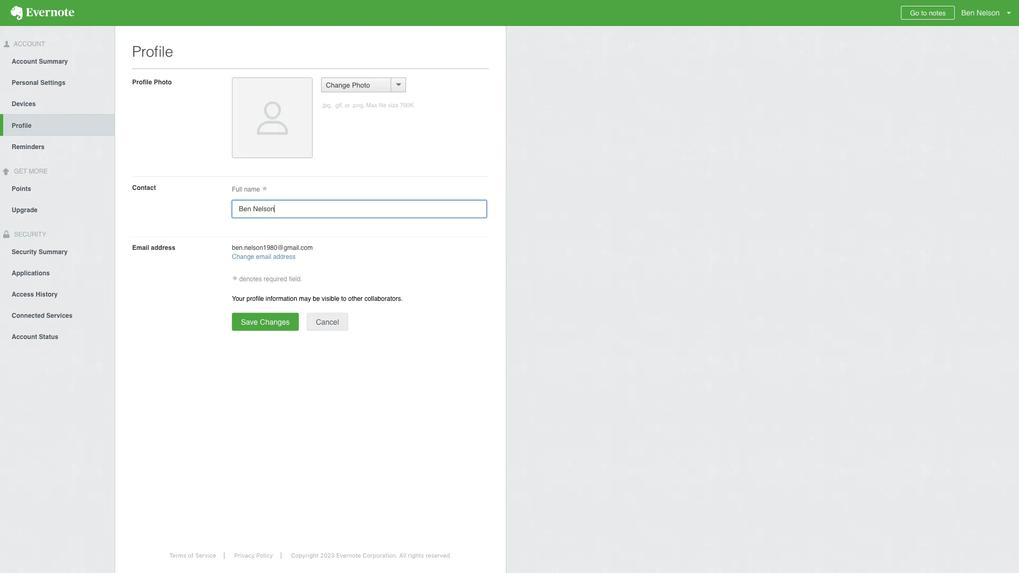 Task type: vqa. For each thing, say whether or not it's contained in the screenshot.
Photo to the left
yes



Task type: describe. For each thing, give the bounding box(es) containing it.
policy
[[256, 552, 273, 559]]

change inside ben.nelson1980@gmail.com change email address
[[232, 253, 254, 261]]

contact
[[132, 184, 156, 191]]

of
[[188, 552, 194, 559]]

terms of service link
[[161, 552, 225, 559]]

more
[[29, 168, 48, 175]]

ben nelson
[[961, 8, 1000, 17]]

0 vertical spatial profile
[[132, 43, 173, 60]]

get more
[[12, 168, 48, 175]]

copyright 2023 evernote corporation. all rights reserved.
[[291, 552, 452, 559]]

photo for profile photo
[[154, 78, 172, 86]]

services
[[46, 312, 73, 319]]

corporation.
[[363, 552, 398, 559]]

.jpg,
[[321, 102, 332, 109]]

personal
[[12, 79, 39, 86]]

security summary
[[12, 248, 68, 256]]

required
[[264, 275, 287, 283]]

change email address link
[[232, 253, 296, 261]]

email address
[[132, 244, 175, 251]]

ben
[[961, 8, 975, 17]]

field.
[[289, 275, 302, 283]]

account for account status
[[12, 333, 37, 340]]

nelson
[[977, 8, 1000, 17]]

ben.nelson1980@gmail.com change email address
[[232, 244, 313, 261]]

account summary link
[[0, 50, 115, 72]]

points
[[12, 185, 31, 192]]

email
[[256, 253, 271, 261]]

connected services link
[[0, 304, 115, 326]]

summary for account summary
[[39, 58, 68, 65]]

security for security summary
[[12, 248, 37, 256]]

collaborators.
[[364, 295, 403, 302]]

reminders link
[[0, 136, 115, 157]]

notes
[[929, 9, 946, 17]]

profile for profile photo
[[132, 78, 152, 86]]

profile link
[[3, 114, 115, 136]]

denotes required field.
[[237, 275, 302, 283]]

get
[[14, 168, 27, 175]]

address inside ben.nelson1980@gmail.com change email address
[[273, 253, 296, 261]]

go
[[910, 9, 919, 17]]

devices link
[[0, 93, 115, 114]]

information
[[266, 295, 297, 302]]

devices
[[12, 100, 36, 108]]

all
[[399, 552, 406, 559]]

full
[[232, 186, 242, 193]]

your
[[232, 295, 245, 302]]

access history link
[[0, 283, 115, 304]]

applications link
[[0, 262, 115, 283]]

file
[[379, 102, 386, 109]]

ben.nelson1980@gmail.com
[[232, 244, 313, 251]]

change photo
[[326, 81, 370, 89]]

other
[[348, 295, 363, 302]]

evernote image
[[0, 6, 85, 20]]

.jpg, .gif, or .png. max file size 700k.
[[321, 102, 415, 109]]

Full name text field
[[232, 200, 487, 218]]

applications
[[12, 269, 50, 277]]



Task type: locate. For each thing, give the bounding box(es) containing it.
profile
[[132, 43, 173, 60], [132, 78, 152, 86], [12, 122, 31, 129]]

photo
[[154, 78, 172, 86], [352, 81, 370, 89]]

reserved.
[[426, 552, 452, 559]]

0 horizontal spatial address
[[151, 244, 175, 251]]

.png.
[[352, 102, 365, 109]]

change up the .gif,
[[326, 81, 350, 89]]

security inside security summary link
[[12, 248, 37, 256]]

go to notes link
[[901, 6, 955, 20]]

700k.
[[400, 102, 415, 109]]

profile photo
[[132, 78, 172, 86]]

points link
[[0, 178, 115, 199]]

to left the other
[[341, 295, 346, 302]]

account for account summary
[[12, 58, 37, 65]]

go to notes
[[910, 9, 946, 17]]

1 horizontal spatial photo
[[352, 81, 370, 89]]

upgrade
[[12, 206, 38, 214]]

summary inside the account summary link
[[39, 58, 68, 65]]

1 vertical spatial security
[[12, 248, 37, 256]]

2 vertical spatial profile
[[12, 122, 31, 129]]

1 vertical spatial summary
[[39, 248, 68, 256]]

2023
[[320, 552, 335, 559]]

service
[[195, 552, 216, 559]]

address right email
[[151, 244, 175, 251]]

reminders
[[12, 143, 45, 151]]

to
[[921, 9, 927, 17], [341, 295, 346, 302]]

history
[[36, 291, 58, 298]]

1 horizontal spatial address
[[273, 253, 296, 261]]

1 vertical spatial to
[[341, 295, 346, 302]]

profile for "profile" link on the left top of page
[[12, 122, 31, 129]]

photo for change photo
[[352, 81, 370, 89]]

0 vertical spatial security
[[12, 231, 46, 238]]

personal settings
[[12, 79, 65, 86]]

account down connected at the bottom left of the page
[[12, 333, 37, 340]]

.gif,
[[334, 102, 343, 109]]

max
[[366, 102, 377, 109]]

or
[[345, 102, 350, 109]]

profile
[[247, 295, 264, 302]]

may
[[299, 295, 311, 302]]

name
[[244, 186, 260, 193]]

summary inside security summary link
[[39, 248, 68, 256]]

summary up personal settings link
[[39, 58, 68, 65]]

settings
[[40, 79, 65, 86]]

None submit
[[232, 313, 299, 331], [307, 313, 348, 331], [232, 313, 299, 331], [307, 313, 348, 331]]

denotes
[[239, 275, 262, 283]]

ben nelson link
[[959, 0, 1019, 26]]

0 vertical spatial address
[[151, 244, 175, 251]]

terms
[[169, 552, 186, 559]]

privacy
[[234, 552, 255, 559]]

0 vertical spatial change
[[326, 81, 350, 89]]

account
[[12, 40, 45, 48], [12, 58, 37, 65], [12, 333, 37, 340]]

email
[[132, 244, 149, 251]]

1 horizontal spatial to
[[921, 9, 927, 17]]

1 vertical spatial change
[[232, 253, 254, 261]]

security up the security summary
[[12, 231, 46, 238]]

your profile information may be visible to other collaborators.
[[232, 295, 403, 302]]

rights
[[408, 552, 424, 559]]

0 horizontal spatial photo
[[154, 78, 172, 86]]

security for security
[[12, 231, 46, 238]]

visible
[[322, 295, 339, 302]]

1 vertical spatial profile
[[132, 78, 152, 86]]

0 vertical spatial summary
[[39, 58, 68, 65]]

evernote link
[[0, 0, 85, 26]]

account for account
[[12, 40, 45, 48]]

security
[[12, 231, 46, 238], [12, 248, 37, 256]]

security summary link
[[0, 241, 115, 262]]

summary
[[39, 58, 68, 65], [39, 248, 68, 256]]

1 vertical spatial account
[[12, 58, 37, 65]]

1 horizontal spatial change
[[326, 81, 350, 89]]

personal settings link
[[0, 72, 115, 93]]

0 horizontal spatial change
[[232, 253, 254, 261]]

terms of service
[[169, 552, 216, 559]]

address
[[151, 244, 175, 251], [273, 253, 296, 261]]

be
[[313, 295, 320, 302]]

connected services
[[12, 312, 73, 319]]

access
[[12, 291, 34, 298]]

2 vertical spatial account
[[12, 333, 37, 340]]

1 vertical spatial address
[[273, 253, 296, 261]]

0 vertical spatial to
[[921, 9, 927, 17]]

summary for security summary
[[39, 248, 68, 256]]

full name
[[232, 186, 262, 193]]

account status link
[[0, 326, 115, 347]]

change
[[326, 81, 350, 89], [232, 253, 254, 261]]

privacy policy
[[234, 552, 273, 559]]

account status
[[12, 333, 58, 340]]

access history
[[12, 291, 58, 298]]

0 vertical spatial account
[[12, 40, 45, 48]]

0 horizontal spatial to
[[341, 295, 346, 302]]

account up 'personal'
[[12, 58, 37, 65]]

account up account summary
[[12, 40, 45, 48]]

upgrade link
[[0, 199, 115, 220]]

summary up applications "link"
[[39, 248, 68, 256]]

address down ben.nelson1980@gmail.com at left
[[273, 253, 296, 261]]

security up applications
[[12, 248, 37, 256]]

privacy policy link
[[226, 552, 281, 559]]

connected
[[12, 312, 45, 319]]

to right go
[[921, 9, 927, 17]]

copyright
[[291, 552, 318, 559]]

status
[[39, 333, 58, 340]]

evernote
[[336, 552, 361, 559]]

account summary
[[12, 58, 68, 65]]

change left email on the left top of the page
[[232, 253, 254, 261]]

size
[[388, 102, 398, 109]]



